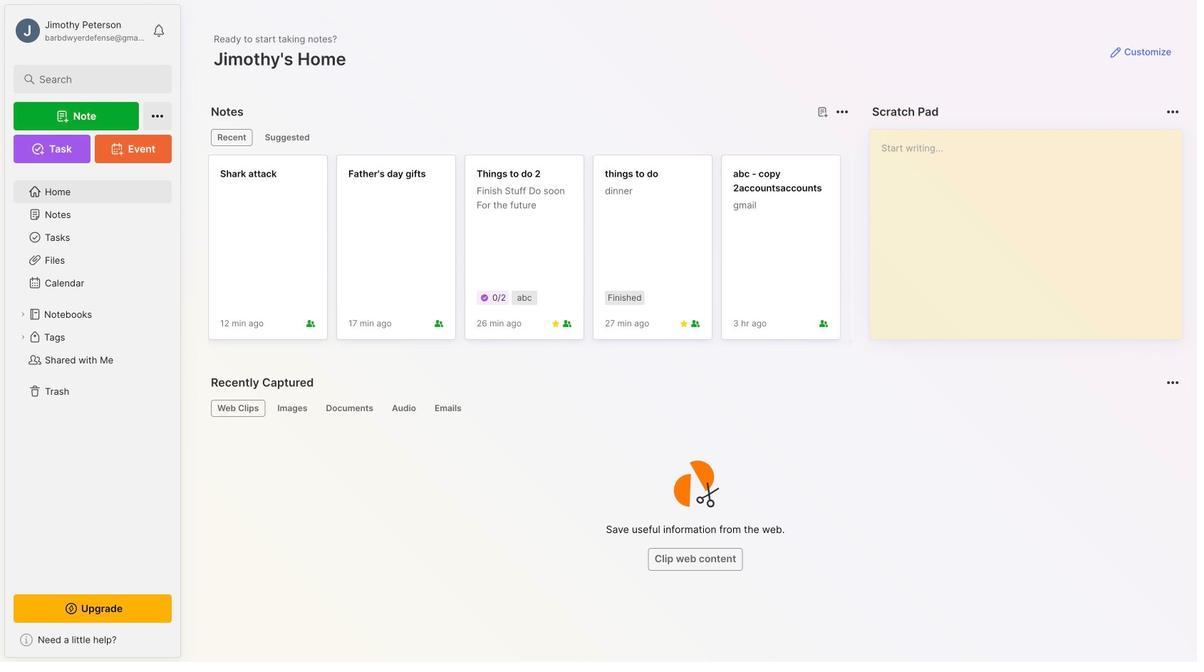 Task type: describe. For each thing, give the bounding box(es) containing it.
click to collapse image
[[175, 634, 186, 651]]

0 horizontal spatial more actions image
[[834, 103, 851, 120]]

none search field inside 'main' element
[[39, 71, 153, 88]]

main element
[[0, 0, 185, 662]]

2 tab list from the top
[[211, 400, 1178, 417]]

Start writing… text field
[[882, 130, 1182, 328]]

Account field
[[14, 16, 145, 45]]

more actions image
[[1165, 103, 1182, 120]]

1 tab list from the top
[[211, 129, 847, 146]]

expand tags image
[[19, 333, 27, 341]]

1 vertical spatial more actions image
[[1165, 374, 1182, 391]]



Task type: vqa. For each thing, say whether or not it's contained in the screenshot.
first tab list from the bottom
yes



Task type: locate. For each thing, give the bounding box(es) containing it.
1 horizontal spatial more actions image
[[1165, 374, 1182, 391]]

0 vertical spatial tab list
[[211, 129, 847, 146]]

row group
[[208, 155, 1198, 349]]

expand notebooks image
[[19, 310, 27, 319]]

tab list
[[211, 129, 847, 146], [211, 400, 1178, 417]]

0 vertical spatial more actions image
[[834, 103, 851, 120]]

NEED A LITTLE HELP? field
[[5, 629, 180, 652]]

None search field
[[39, 71, 153, 88]]

more actions image
[[834, 103, 851, 120], [1165, 374, 1182, 391]]

tab
[[211, 129, 253, 146], [259, 129, 316, 146], [211, 400, 265, 417], [271, 400, 314, 417], [320, 400, 380, 417], [386, 400, 423, 417], [428, 400, 468, 417]]

More actions field
[[833, 102, 853, 122], [1163, 102, 1183, 122], [1163, 373, 1183, 393]]

Search text field
[[39, 73, 153, 86]]

1 vertical spatial tab list
[[211, 400, 1178, 417]]



